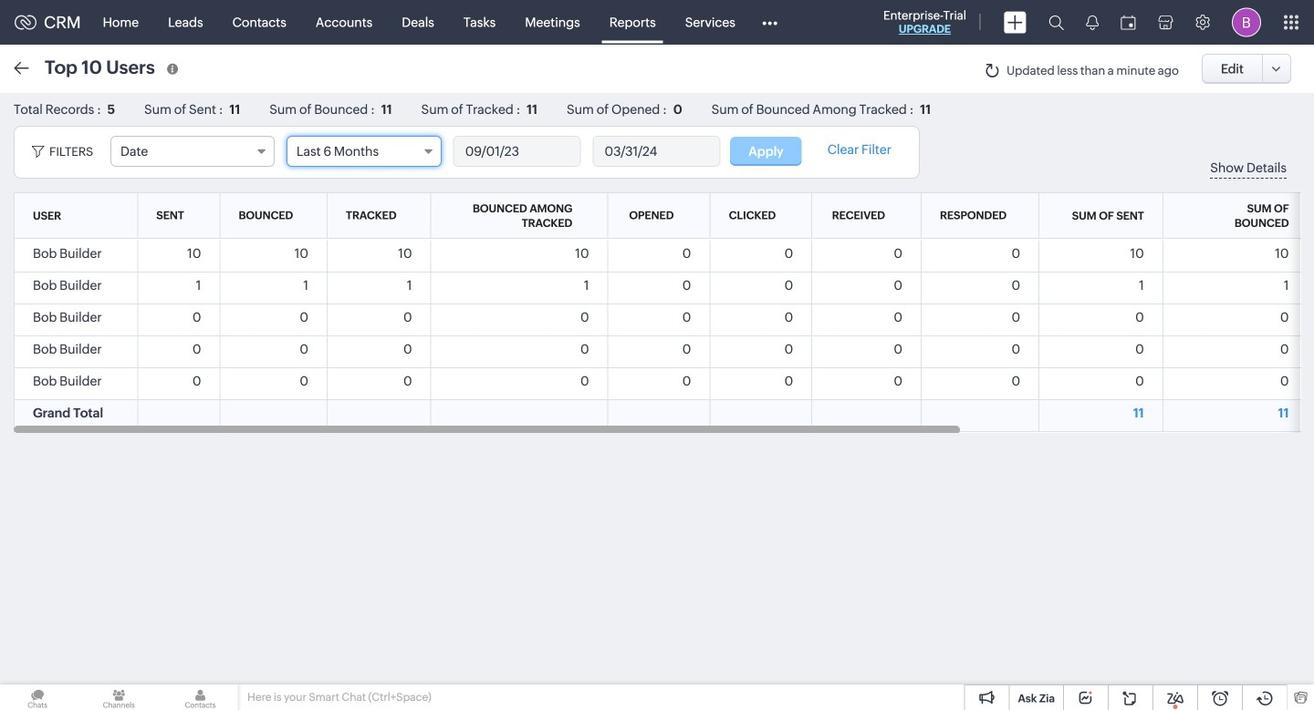 Task type: vqa. For each thing, say whether or not it's contained in the screenshot.
fourth "%" from left
no



Task type: locate. For each thing, give the bounding box(es) containing it.
signals image
[[1086, 15, 1099, 30]]

None field
[[110, 136, 275, 167], [286, 136, 442, 167], [110, 136, 275, 167], [286, 136, 442, 167]]

1 horizontal spatial mm/dd/yy text field
[[594, 137, 720, 166]]

signals element
[[1075, 0, 1110, 45]]

create menu image
[[1004, 11, 1027, 33]]

MM/DD/YY text field
[[454, 137, 580, 166], [594, 137, 720, 166]]

contacts image
[[163, 685, 238, 711]]

channels image
[[81, 685, 156, 711]]

calendar image
[[1121, 15, 1136, 30]]

0 horizontal spatial mm/dd/yy text field
[[454, 137, 580, 166]]

profile element
[[1221, 0, 1272, 44]]

1 mm/dd/yy text field from the left
[[454, 137, 580, 166]]

chats image
[[0, 685, 75, 711]]

create menu element
[[993, 0, 1038, 44]]



Task type: describe. For each thing, give the bounding box(es) containing it.
2 mm/dd/yy text field from the left
[[594, 137, 720, 166]]

search element
[[1038, 0, 1075, 45]]

search image
[[1049, 15, 1064, 30]]

Other Modules field
[[750, 8, 789, 37]]

logo image
[[15, 15, 37, 30]]

profile image
[[1232, 8, 1261, 37]]



